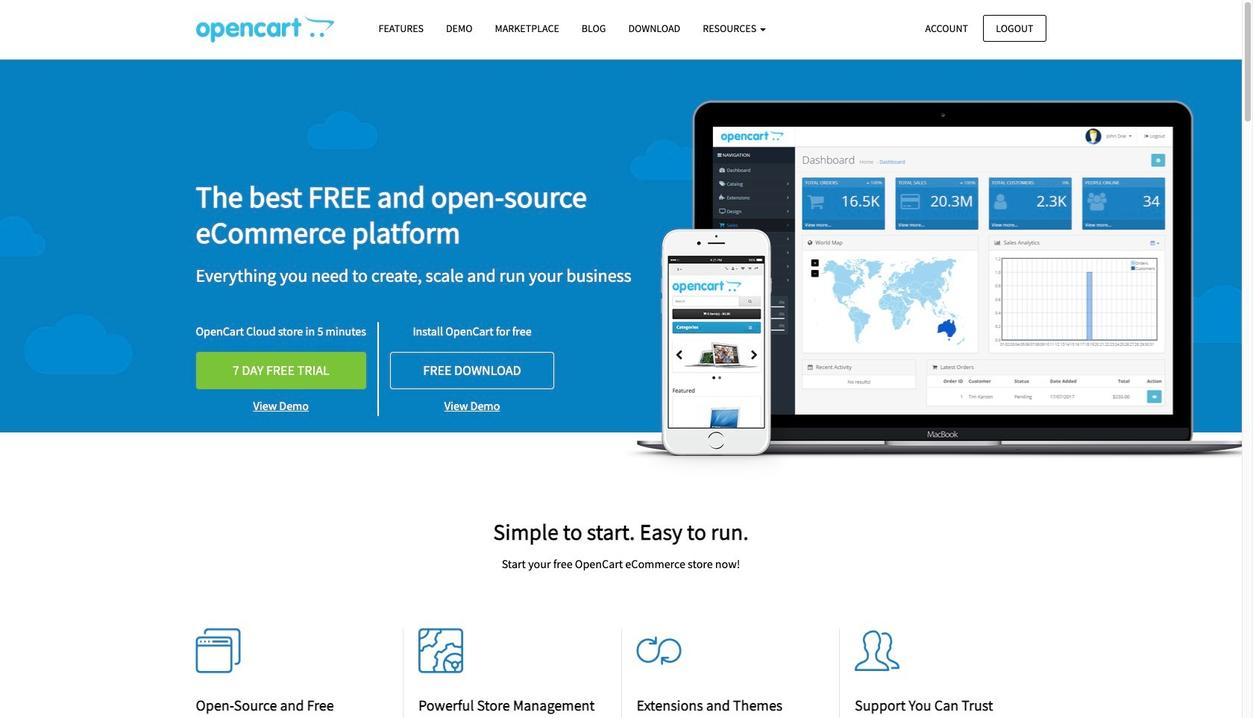 Task type: vqa. For each thing, say whether or not it's contained in the screenshot.
THE SEARCH EXTENSIONS AND THEMES
no



Task type: locate. For each thing, give the bounding box(es) containing it.
opencart - open source shopping cart solution image
[[196, 16, 334, 43]]



